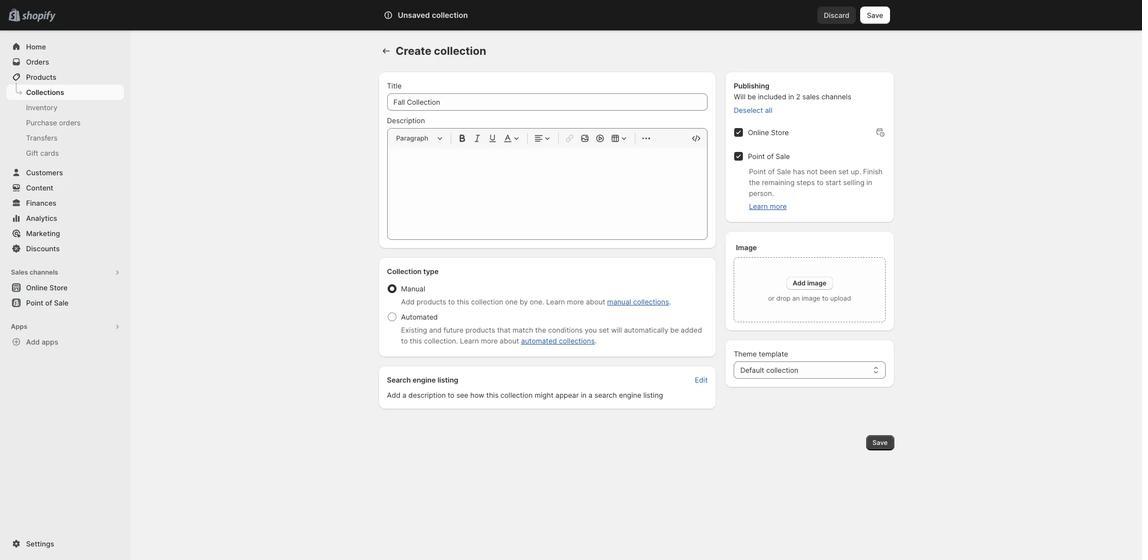 Task type: vqa. For each thing, say whether or not it's contained in the screenshot.
Orders Link
yes



Task type: locate. For each thing, give the bounding box(es) containing it.
0 vertical spatial search
[[431, 11, 455, 20]]

1 horizontal spatial online store
[[748, 128, 789, 137]]

1 vertical spatial this
[[410, 337, 422, 345]]

1 horizontal spatial a
[[589, 391, 593, 400]]

learn right one. at left bottom
[[546, 298, 565, 306]]

more down that
[[481, 337, 498, 345]]

search
[[431, 11, 455, 20], [387, 376, 411, 384]]

0 horizontal spatial store
[[49, 283, 68, 292]]

add a description to see how this collection might appear in a search engine listing
[[387, 391, 663, 400]]

add down the search engine listing
[[387, 391, 400, 400]]

to left start
[[817, 178, 824, 187]]

unsaved
[[398, 10, 430, 20]]

products
[[26, 73, 56, 81]]

engine up the description
[[413, 376, 436, 384]]

0 vertical spatial point
[[748, 152, 765, 161]]

1 horizontal spatial learn
[[546, 298, 565, 306]]

in left 2
[[788, 92, 794, 101]]

engine right the search
[[619, 391, 641, 400]]

to up future
[[448, 298, 455, 306]]

0 vertical spatial this
[[457, 298, 469, 306]]

steps
[[797, 178, 815, 187]]

0 vertical spatial be
[[747, 92, 756, 101]]

. down you
[[595, 337, 597, 345]]

2 vertical spatial in
[[581, 391, 587, 400]]

orders link
[[7, 54, 124, 70]]

0 horizontal spatial set
[[599, 326, 609, 335]]

more down 'person.'
[[770, 202, 787, 211]]

collections
[[26, 88, 64, 97]]

1 horizontal spatial products
[[465, 326, 495, 335]]

store
[[771, 128, 789, 137], [49, 283, 68, 292]]

channels right sales
[[822, 92, 851, 101]]

listing right the search
[[643, 391, 663, 400]]

products link
[[7, 70, 124, 85]]

add up an
[[793, 279, 806, 287]]

1 vertical spatial store
[[49, 283, 68, 292]]

cards
[[40, 149, 59, 157]]

0 vertical spatial products
[[417, 298, 446, 306]]

0 vertical spatial in
[[788, 92, 794, 101]]

0 vertical spatial image
[[807, 279, 826, 287]]

add for add apps
[[26, 338, 40, 346]]

collection
[[387, 267, 422, 276]]

online down 'sales channels'
[[26, 283, 48, 292]]

search for search engine listing
[[387, 376, 411, 384]]

1 vertical spatial search
[[387, 376, 411, 384]]

a left the description
[[402, 391, 406, 400]]

1 vertical spatial of
[[768, 167, 775, 176]]

sales
[[11, 268, 28, 276]]

0 vertical spatial save
[[867, 11, 883, 20]]

2 horizontal spatial this
[[486, 391, 498, 400]]

the
[[749, 178, 760, 187], [535, 326, 546, 335]]

point of sale down the online store button
[[26, 299, 68, 307]]

learn down future
[[460, 337, 479, 345]]

2 vertical spatial learn
[[460, 337, 479, 345]]

collections down conditions
[[559, 337, 595, 345]]

2 vertical spatial point
[[26, 299, 43, 307]]

set inside existing and future products that match the conditions you set will automatically be added to this collection. learn more about
[[599, 326, 609, 335]]

to left upload
[[822, 294, 828, 302]]

1 vertical spatial point
[[749, 167, 766, 176]]

1 horizontal spatial this
[[457, 298, 469, 306]]

a
[[402, 391, 406, 400], [589, 391, 593, 400]]

1 vertical spatial listing
[[643, 391, 663, 400]]

search up the description
[[387, 376, 411, 384]]

you
[[585, 326, 597, 335]]

1 vertical spatial channels
[[30, 268, 58, 276]]

automated
[[401, 313, 438, 321]]

in inside publishing will be included in 2 sales channels
[[788, 92, 794, 101]]

2 horizontal spatial in
[[866, 178, 872, 187]]

collection down the template
[[766, 366, 798, 375]]

collection.
[[424, 337, 458, 345]]

learn inside point of sale has not been set up. finish the remaining steps to start selling in person. learn more
[[749, 202, 768, 211]]

1 horizontal spatial listing
[[643, 391, 663, 400]]

discounts
[[26, 244, 60, 253]]

this
[[457, 298, 469, 306], [410, 337, 422, 345], [486, 391, 498, 400]]

0 vertical spatial collections
[[633, 298, 669, 306]]

of inside point of sale has not been set up. finish the remaining steps to start selling in person. learn more
[[768, 167, 775, 176]]

paragraph button
[[392, 132, 446, 145]]

more for set
[[481, 337, 498, 345]]

theme
[[734, 350, 757, 358]]

1 vertical spatial set
[[599, 326, 609, 335]]

save for save button to the bottom
[[872, 439, 888, 447]]

home link
[[7, 39, 124, 54]]

point of sale button
[[0, 295, 130, 311]]

point of sale
[[748, 152, 790, 161], [26, 299, 68, 307]]

inventory
[[26, 103, 57, 112]]

0 vertical spatial store
[[771, 128, 789, 137]]

save
[[867, 11, 883, 20], [872, 439, 888, 447]]

description
[[408, 391, 446, 400]]

0 horizontal spatial online store
[[26, 283, 68, 292]]

products up the automated
[[417, 298, 446, 306]]

0 horizontal spatial be
[[670, 326, 679, 335]]

add left apps
[[26, 338, 40, 346]]

might
[[535, 391, 553, 400]]

gift cards link
[[7, 146, 124, 161]]

1 horizontal spatial online
[[748, 128, 769, 137]]

learn down 'person.'
[[749, 202, 768, 211]]

listing
[[438, 376, 458, 384], [643, 391, 663, 400]]

. right manual
[[669, 298, 671, 306]]

shopify image
[[22, 11, 56, 22]]

this down existing
[[410, 337, 422, 345]]

collections up automatically
[[633, 298, 669, 306]]

search right the unsaved at the left of the page
[[431, 11, 455, 20]]

image
[[807, 279, 826, 287], [802, 294, 820, 302]]

collection
[[432, 10, 468, 20], [434, 45, 486, 58], [471, 298, 503, 306], [766, 366, 798, 375], [500, 391, 533, 400]]

online store button
[[0, 280, 130, 295]]

0 vertical spatial channels
[[822, 92, 851, 101]]

purchase orders
[[26, 118, 81, 127]]

point of sale up remaining
[[748, 152, 790, 161]]

collection right the unsaved at the left of the page
[[432, 10, 468, 20]]

image right an
[[802, 294, 820, 302]]

0 horizontal spatial channels
[[30, 268, 58, 276]]

channels down discounts
[[30, 268, 58, 276]]

2 horizontal spatial learn
[[749, 202, 768, 211]]

about down that
[[500, 337, 519, 345]]

products
[[417, 298, 446, 306], [465, 326, 495, 335]]

deselect all button
[[727, 103, 779, 118]]

collection for default collection
[[766, 366, 798, 375]]

to down existing
[[401, 337, 408, 345]]

0 vertical spatial save button
[[860, 7, 890, 24]]

online down deselect all button
[[748, 128, 769, 137]]

collection for create collection
[[434, 45, 486, 58]]

sale inside point of sale has not been set up. finish the remaining steps to start selling in person. learn more
[[777, 167, 791, 176]]

this right how on the left bottom of page
[[486, 391, 498, 400]]

has
[[793, 167, 805, 176]]

to inside existing and future products that match the conditions you set will automatically be added to this collection. learn more about
[[401, 337, 408, 345]]

1 vertical spatial more
[[567, 298, 584, 306]]

.
[[669, 298, 671, 306], [595, 337, 597, 345]]

point up apps
[[26, 299, 43, 307]]

will
[[734, 92, 745, 101]]

0 vertical spatial more
[[770, 202, 787, 211]]

or
[[768, 294, 774, 302]]

0 vertical spatial learn
[[749, 202, 768, 211]]

store inside online store link
[[49, 283, 68, 292]]

type
[[423, 267, 439, 276]]

more up conditions
[[567, 298, 584, 306]]

1 vertical spatial engine
[[619, 391, 641, 400]]

to
[[817, 178, 824, 187], [822, 294, 828, 302], [448, 298, 455, 306], [401, 337, 408, 345], [448, 391, 454, 400]]

0 vertical spatial online
[[748, 128, 769, 137]]

0 horizontal spatial point of sale
[[26, 299, 68, 307]]

1 vertical spatial save
[[872, 439, 888, 447]]

customers link
[[7, 165, 124, 180]]

this inside existing and future products that match the conditions you set will automatically be added to this collection. learn more about
[[410, 337, 422, 345]]

add
[[793, 279, 806, 287], [401, 298, 415, 306], [26, 338, 40, 346], [387, 391, 400, 400]]

1 vertical spatial sale
[[777, 167, 791, 176]]

collection left might
[[500, 391, 533, 400]]

1 vertical spatial .
[[595, 337, 597, 345]]

search for search
[[431, 11, 455, 20]]

in down finish
[[866, 178, 872, 187]]

0 vertical spatial .
[[669, 298, 671, 306]]

sale inside button
[[54, 299, 68, 307]]

online store down all
[[748, 128, 789, 137]]

1 vertical spatial about
[[500, 337, 519, 345]]

1 vertical spatial be
[[670, 326, 679, 335]]

home
[[26, 42, 46, 51]]

0 vertical spatial the
[[749, 178, 760, 187]]

learn inside existing and future products that match the conditions you set will automatically be added to this collection. learn more about
[[460, 337, 479, 345]]

more for the
[[770, 202, 787, 211]]

1 horizontal spatial the
[[749, 178, 760, 187]]

1 a from the left
[[402, 391, 406, 400]]

0 horizontal spatial this
[[410, 337, 422, 345]]

0 horizontal spatial the
[[535, 326, 546, 335]]

0 vertical spatial about
[[586, 298, 605, 306]]

1 horizontal spatial search
[[431, 11, 455, 20]]

point up 'person.'
[[749, 167, 766, 176]]

about inside existing and future products that match the conditions you set will automatically be added to this collection. learn more about
[[500, 337, 519, 345]]

0 horizontal spatial .
[[595, 337, 597, 345]]

save button
[[860, 7, 890, 24], [866, 436, 894, 451]]

1 horizontal spatial be
[[747, 92, 756, 101]]

2 horizontal spatial more
[[770, 202, 787, 211]]

set left up.
[[838, 167, 849, 176]]

one
[[505, 298, 518, 306]]

deselect all
[[734, 106, 772, 115]]

finances
[[26, 199, 56, 207]]

0 vertical spatial sale
[[776, 152, 790, 161]]

image up or drop an image to upload at the bottom of the page
[[807, 279, 826, 287]]

1 vertical spatial online
[[26, 283, 48, 292]]

more inside existing and future products that match the conditions you set will automatically be added to this collection. learn more about
[[481, 337, 498, 345]]

be inside publishing will be included in 2 sales channels
[[747, 92, 756, 101]]

the up automated at the bottom of the page
[[535, 326, 546, 335]]

0 horizontal spatial a
[[402, 391, 406, 400]]

this up future
[[457, 298, 469, 306]]

1 horizontal spatial set
[[838, 167, 849, 176]]

2 vertical spatial of
[[45, 299, 52, 307]]

0 horizontal spatial search
[[387, 376, 411, 384]]

learn
[[749, 202, 768, 211], [546, 298, 565, 306], [460, 337, 479, 345]]

discounts link
[[7, 241, 124, 256]]

learn for the
[[749, 202, 768, 211]]

marketing link
[[7, 226, 124, 241]]

add inside button
[[26, 338, 40, 346]]

the inside existing and future products that match the conditions you set will automatically be added to this collection. learn more about
[[535, 326, 546, 335]]

1 vertical spatial point of sale
[[26, 299, 68, 307]]

sale
[[776, 152, 790, 161], [777, 167, 791, 176], [54, 299, 68, 307]]

1 vertical spatial the
[[535, 326, 546, 335]]

listing up see
[[438, 376, 458, 384]]

2
[[796, 92, 800, 101]]

0 horizontal spatial about
[[500, 337, 519, 345]]

1 vertical spatial products
[[465, 326, 495, 335]]

1 horizontal spatial more
[[567, 298, 584, 306]]

1 horizontal spatial collections
[[633, 298, 669, 306]]

set inside point of sale has not been set up. finish the remaining steps to start selling in person. learn more
[[838, 167, 849, 176]]

0 horizontal spatial more
[[481, 337, 498, 345]]

be left added on the right of the page
[[670, 326, 679, 335]]

0 horizontal spatial learn
[[460, 337, 479, 345]]

1 horizontal spatial about
[[586, 298, 605, 306]]

learn for set
[[460, 337, 479, 345]]

add for add a description to see how this collection might appear in a search engine listing
[[387, 391, 400, 400]]

point of sale has not been set up. finish the remaining steps to start selling in person. learn more
[[749, 167, 883, 211]]

add down "manual" on the bottom left of the page
[[401, 298, 415, 306]]

selling
[[843, 178, 864, 187]]

products left that
[[465, 326, 495, 335]]

0 vertical spatial listing
[[438, 376, 458, 384]]

1 horizontal spatial .
[[669, 298, 671, 306]]

0 vertical spatial point of sale
[[748, 152, 790, 161]]

store up point of sale link
[[49, 283, 68, 292]]

collection down unsaved collection
[[434, 45, 486, 58]]

settings link
[[7, 537, 124, 552]]

0 horizontal spatial products
[[417, 298, 446, 306]]

be down the publishing
[[747, 92, 756, 101]]

store down all
[[771, 128, 789, 137]]

0 horizontal spatial collections
[[559, 337, 595, 345]]

about left manual
[[586, 298, 605, 306]]

in right 'appear'
[[581, 391, 587, 400]]

1 horizontal spatial channels
[[822, 92, 851, 101]]

manual
[[607, 298, 631, 306]]

0 vertical spatial set
[[838, 167, 849, 176]]

1 vertical spatial online store
[[26, 283, 68, 292]]

0 horizontal spatial online
[[26, 283, 48, 292]]

1 vertical spatial learn
[[546, 298, 565, 306]]

the up 'person.'
[[749, 178, 760, 187]]

2 vertical spatial this
[[486, 391, 498, 400]]

2 vertical spatial more
[[481, 337, 498, 345]]

conditions
[[548, 326, 583, 335]]

appear
[[555, 391, 579, 400]]

point of sale link
[[7, 295, 124, 311]]

set left will on the right of page
[[599, 326, 609, 335]]

see
[[456, 391, 468, 400]]

discard
[[824, 11, 849, 20]]

set
[[838, 167, 849, 176], [599, 326, 609, 335]]

point up remaining
[[748, 152, 765, 161]]

engine
[[413, 376, 436, 384], [619, 391, 641, 400]]

2 vertical spatial sale
[[54, 299, 68, 307]]

about
[[586, 298, 605, 306], [500, 337, 519, 345]]

1 horizontal spatial in
[[788, 92, 794, 101]]

products inside existing and future products that match the conditions you set will automatically be added to this collection. learn more about
[[465, 326, 495, 335]]

online store inside button
[[26, 283, 68, 292]]

0 horizontal spatial engine
[[413, 376, 436, 384]]

a left the search
[[589, 391, 593, 400]]

customers
[[26, 168, 63, 177]]

match
[[512, 326, 533, 335]]

edit button
[[688, 373, 714, 388]]

search inside button
[[431, 11, 455, 20]]

online store down 'sales channels'
[[26, 283, 68, 292]]

more inside point of sale has not been set up. finish the remaining steps to start selling in person. learn more
[[770, 202, 787, 211]]

edit
[[695, 376, 708, 384]]

1 vertical spatial in
[[866, 178, 872, 187]]

collections
[[633, 298, 669, 306], [559, 337, 595, 345]]



Task type: describe. For each thing, give the bounding box(es) containing it.
default collection
[[740, 366, 798, 375]]

create
[[396, 45, 431, 58]]

1 horizontal spatial point of sale
[[748, 152, 790, 161]]

add products to this collection one by one. learn more about manual collections .
[[401, 298, 671, 306]]

apps
[[42, 338, 58, 346]]

added
[[681, 326, 702, 335]]

will
[[611, 326, 622, 335]]

future
[[444, 326, 464, 335]]

gift cards
[[26, 149, 59, 157]]

add apps button
[[7, 335, 124, 350]]

inventory link
[[7, 100, 124, 115]]

1 horizontal spatial store
[[771, 128, 789, 137]]

1 vertical spatial collections
[[559, 337, 595, 345]]

gift
[[26, 149, 38, 157]]

search
[[594, 391, 617, 400]]

settings
[[26, 540, 54, 548]]

0 vertical spatial engine
[[413, 376, 436, 384]]

channels inside publishing will be included in 2 sales channels
[[822, 92, 851, 101]]

finish
[[863, 167, 883, 176]]

automated
[[521, 337, 557, 345]]

content link
[[7, 180, 124, 195]]

manual collections link
[[607, 298, 669, 306]]

publishing
[[734, 81, 769, 90]]

point of sale inside button
[[26, 299, 68, 307]]

to inside point of sale has not been set up. finish the remaining steps to start selling in person. learn more
[[817, 178, 824, 187]]

to left see
[[448, 391, 454, 400]]

collection for unsaved collection
[[432, 10, 468, 20]]

orders
[[26, 58, 49, 66]]

content
[[26, 184, 53, 192]]

up.
[[851, 167, 861, 176]]

sales channels
[[11, 268, 58, 276]]

apps
[[11, 323, 27, 331]]

collection left one
[[471, 298, 503, 306]]

person.
[[749, 189, 774, 198]]

channels inside "button"
[[30, 268, 58, 276]]

search engine listing
[[387, 376, 458, 384]]

0 vertical spatial of
[[767, 152, 774, 161]]

remaining
[[762, 178, 795, 187]]

image
[[736, 243, 757, 252]]

be inside existing and future products that match the conditions you set will automatically be added to this collection. learn more about
[[670, 326, 679, 335]]

included
[[758, 92, 786, 101]]

sales
[[802, 92, 820, 101]]

how
[[470, 391, 484, 400]]

add apps
[[26, 338, 58, 346]]

1 vertical spatial image
[[802, 294, 820, 302]]

point inside point of sale has not been set up. finish the remaining steps to start selling in person. learn more
[[749, 167, 766, 176]]

search button
[[414, 7, 729, 24]]

description
[[387, 116, 425, 125]]

drop
[[776, 294, 790, 302]]

deselect
[[734, 106, 763, 115]]

finances link
[[7, 195, 124, 211]]

add for add products to this collection one by one. learn more about manual collections .
[[401, 298, 415, 306]]

automated collections link
[[521, 337, 595, 345]]

manual
[[401, 285, 425, 293]]

default
[[740, 366, 764, 375]]

of inside point of sale link
[[45, 299, 52, 307]]

apps button
[[7, 319, 124, 335]]

analytics
[[26, 214, 57, 223]]

paragraph
[[396, 134, 428, 142]]

and
[[429, 326, 442, 335]]

unsaved collection
[[398, 10, 468, 20]]

online store link
[[7, 280, 124, 295]]

point inside button
[[26, 299, 43, 307]]

0 horizontal spatial in
[[581, 391, 587, 400]]

collections link
[[7, 85, 124, 100]]

upload
[[830, 294, 851, 302]]

Title text field
[[387, 93, 708, 111]]

0 horizontal spatial listing
[[438, 376, 458, 384]]

analytics link
[[7, 211, 124, 226]]

automatically
[[624, 326, 668, 335]]

save for the topmost save button
[[867, 11, 883, 20]]

add for add image
[[793, 279, 806, 287]]

0 vertical spatial online store
[[748, 128, 789, 137]]

all
[[765, 106, 772, 115]]

or drop an image to upload
[[768, 294, 851, 302]]

not
[[807, 167, 818, 176]]

in inside point of sale has not been set up. finish the remaining steps to start selling in person. learn more
[[866, 178, 872, 187]]

online inside button
[[26, 283, 48, 292]]

automated collections .
[[521, 337, 597, 345]]

an
[[792, 294, 800, 302]]

transfers
[[26, 134, 57, 142]]

create collection
[[396, 45, 486, 58]]

1 vertical spatial save button
[[866, 436, 894, 451]]

the inside point of sale has not been set up. finish the remaining steps to start selling in person. learn more
[[749, 178, 760, 187]]

purchase
[[26, 118, 57, 127]]

theme template
[[734, 350, 788, 358]]

existing and future products that match the conditions you set will automatically be added to this collection. learn more about
[[401, 326, 702, 345]]

collection type
[[387, 267, 439, 276]]

template
[[759, 350, 788, 358]]

orders
[[59, 118, 81, 127]]

publishing will be included in 2 sales channels
[[734, 81, 851, 101]]

discard button
[[817, 7, 856, 24]]

1 horizontal spatial engine
[[619, 391, 641, 400]]

transfers link
[[7, 130, 124, 146]]

2 a from the left
[[589, 391, 593, 400]]

sales channels button
[[7, 265, 124, 280]]



